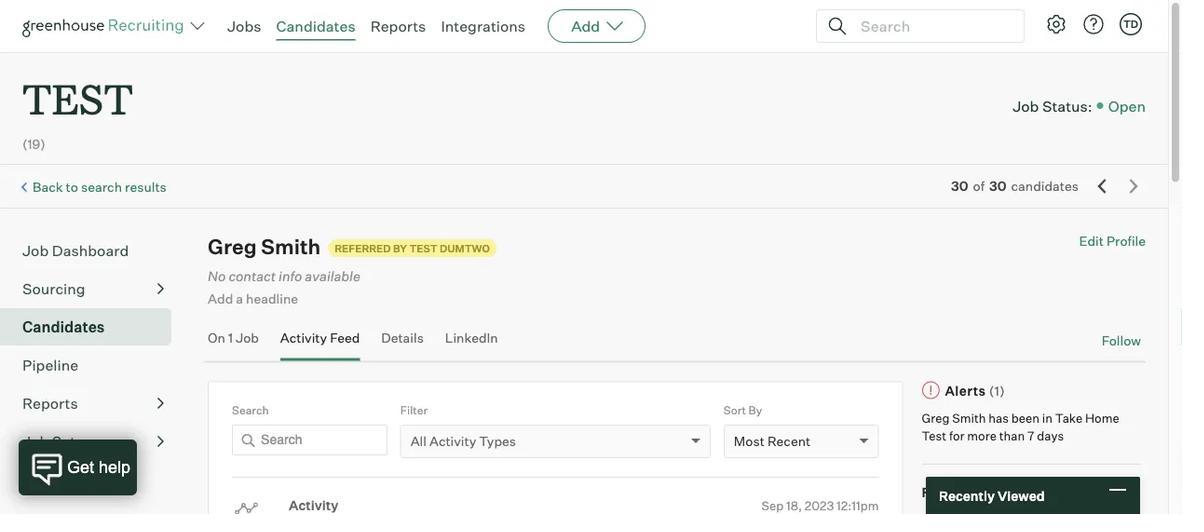 Task type: describe. For each thing, give the bounding box(es) containing it.
+ add link
[[1104, 483, 1141, 501]]

types
[[479, 433, 516, 449]]

integrations link
[[441, 17, 526, 35]]

linkedin
[[445, 330, 498, 346]]

0 vertical spatial test
[[409, 242, 438, 254]]

sourcing
[[22, 280, 85, 298]]

1 vertical spatial activity
[[429, 433, 476, 449]]

+
[[1104, 484, 1113, 501]]

most
[[734, 433, 765, 449]]

more
[[967, 428, 997, 443]]

home
[[1085, 410, 1119, 425]]

1
[[228, 330, 233, 346]]

all
[[411, 433, 427, 449]]

by
[[393, 242, 407, 254]]

feed
[[330, 330, 360, 346]]

viewed
[[998, 487, 1045, 504]]

setup
[[52, 432, 93, 451]]

follow-up reminder
[[922, 484, 1057, 501]]

of
[[973, 178, 985, 194]]

back to search results link
[[33, 179, 167, 195]]

2 30 from the left
[[989, 178, 1007, 194]]

edit profile
[[1079, 233, 1146, 249]]

7
[[1028, 428, 1034, 443]]

has
[[989, 410, 1009, 425]]

test link
[[22, 52, 133, 130]]

(19)
[[22, 136, 46, 152]]

pipeline link
[[22, 354, 164, 377]]

integrations
[[441, 17, 526, 35]]

job setup link
[[22, 431, 164, 453]]

+ add
[[1104, 484, 1141, 501]]

2023
[[805, 498, 834, 513]]

most recent option
[[734, 433, 811, 449]]

jobs
[[227, 17, 261, 35]]

12:11pm
[[837, 498, 879, 513]]

results
[[125, 179, 167, 195]]

details
[[381, 330, 424, 346]]

edit profile link
[[1079, 233, 1146, 249]]

available
[[305, 268, 360, 284]]

on
[[208, 330, 225, 346]]

0 horizontal spatial candidates link
[[22, 316, 164, 338]]

dashboard
[[52, 241, 129, 260]]

1 horizontal spatial reports link
[[370, 17, 426, 35]]

recent
[[767, 433, 811, 449]]

sep 18, 2023 12:11pm
[[762, 498, 879, 513]]

a
[[236, 291, 243, 307]]

up
[[972, 484, 989, 501]]

open
[[1108, 96, 1146, 115]]

smith for greg smith has been in take home test for more than 7 days
[[952, 410, 986, 425]]

1 vertical spatial reports link
[[22, 392, 164, 415]]

job for job setup
[[22, 432, 49, 451]]

alerts
[[945, 382, 986, 399]]

info
[[279, 268, 302, 284]]

on 1 job link
[[208, 330, 259, 357]]

no contact info available add a headline
[[208, 268, 360, 307]]

(1)
[[989, 382, 1005, 399]]

follow-
[[922, 484, 972, 501]]

sep
[[762, 498, 784, 513]]

referred
[[335, 242, 391, 254]]

greg for greg smith
[[208, 234, 257, 260]]

job dashboard
[[22, 241, 129, 260]]

activity feed link
[[280, 330, 360, 357]]

job status:
[[1013, 96, 1092, 115]]

add button
[[548, 9, 646, 43]]

greg smith
[[208, 234, 321, 260]]

edit
[[1079, 233, 1104, 249]]

reports inside reports 'link'
[[22, 394, 78, 413]]

alerts (1)
[[945, 382, 1005, 399]]



Task type: vqa. For each thing, say whether or not it's contained in the screenshot.
Education
no



Task type: locate. For each thing, give the bounding box(es) containing it.
to
[[66, 179, 78, 195]]

most recent
[[734, 433, 811, 449]]

candidates link
[[276, 17, 356, 35], [22, 316, 164, 338]]

0 vertical spatial reports link
[[370, 17, 426, 35]]

0 horizontal spatial test
[[409, 242, 438, 254]]

activity
[[280, 330, 327, 346], [429, 433, 476, 449], [289, 497, 338, 514]]

smith up "info"
[[261, 234, 321, 260]]

1 horizontal spatial greg
[[922, 410, 950, 425]]

add inside no contact info available add a headline
[[208, 291, 233, 307]]

activity right all
[[429, 433, 476, 449]]

0 horizontal spatial candidates
[[22, 318, 105, 336]]

pipeline
[[22, 356, 78, 375]]

candidates right jobs
[[276, 17, 356, 35]]

30
[[951, 178, 968, 194], [989, 178, 1007, 194]]

1 horizontal spatial test
[[922, 428, 947, 443]]

referred by test dumtwo
[[335, 242, 490, 254]]

dumtwo
[[440, 242, 490, 254]]

job right 1
[[236, 330, 259, 346]]

smith inside greg smith has been in take home test for more than 7 days
[[952, 410, 986, 425]]

activity down search text field at the left of the page
[[289, 497, 338, 514]]

greg up no
[[208, 234, 257, 260]]

td
[[1123, 18, 1138, 30]]

reports link up job setup link
[[22, 392, 164, 415]]

greg
[[208, 234, 257, 260], [922, 410, 950, 425]]

2 vertical spatial add
[[1116, 484, 1141, 501]]

0 horizontal spatial reports link
[[22, 392, 164, 415]]

sort
[[724, 403, 746, 417]]

recently viewed
[[939, 487, 1045, 504]]

recently
[[939, 487, 995, 504]]

test
[[22, 71, 133, 126]]

reports left integrations
[[370, 17, 426, 35]]

job setup
[[22, 432, 93, 451]]

reports link
[[370, 17, 426, 35], [22, 392, 164, 415]]

1 vertical spatial candidates
[[22, 318, 105, 336]]

1 horizontal spatial add
[[571, 17, 600, 35]]

candidates
[[276, 17, 356, 35], [22, 318, 105, 336]]

2 vertical spatial activity
[[289, 497, 338, 514]]

smith up "for"
[[952, 410, 986, 425]]

activity left feed
[[280, 330, 327, 346]]

greg for greg smith has been in take home test for more than 7 days
[[922, 410, 950, 425]]

in
[[1042, 410, 1053, 425]]

1 vertical spatial add
[[208, 291, 233, 307]]

job
[[1013, 96, 1039, 115], [22, 241, 49, 260], [236, 330, 259, 346], [22, 432, 49, 451]]

job left setup
[[22, 432, 49, 451]]

1 vertical spatial reports
[[22, 394, 78, 413]]

1 vertical spatial smith
[[952, 410, 986, 425]]

job dashboard link
[[22, 240, 164, 262]]

test inside greg smith has been in take home test for more than 7 days
[[922, 428, 947, 443]]

reports down pipeline
[[22, 394, 78, 413]]

reports link left integrations
[[370, 17, 426, 35]]

1 vertical spatial test
[[922, 428, 947, 443]]

sourcing link
[[22, 278, 164, 300]]

30 of 30 candidates
[[951, 178, 1079, 194]]

0 vertical spatial add
[[571, 17, 600, 35]]

greg smith has been in take home test for more than 7 days
[[922, 410, 1119, 443]]

0 vertical spatial candidates link
[[276, 17, 356, 35]]

search
[[81, 179, 122, 195]]

reminder
[[992, 484, 1057, 501]]

candidates down sourcing on the bottom of page
[[22, 318, 105, 336]]

td button
[[1116, 9, 1146, 39]]

td button
[[1120, 13, 1142, 35]]

1 horizontal spatial candidates
[[276, 17, 356, 35]]

sort by
[[724, 403, 762, 417]]

0 vertical spatial candidates
[[276, 17, 356, 35]]

candidates
[[1011, 178, 1079, 194]]

0 vertical spatial reports
[[370, 17, 426, 35]]

than
[[999, 428, 1025, 443]]

status:
[[1042, 96, 1092, 115]]

0 horizontal spatial reports
[[22, 394, 78, 413]]

linkedin link
[[445, 330, 498, 357]]

activity feed
[[280, 330, 360, 346]]

for
[[949, 428, 965, 443]]

activity for activity feed
[[280, 330, 327, 346]]

0 vertical spatial greg
[[208, 234, 257, 260]]

headline
[[246, 291, 298, 307]]

all activity types
[[411, 433, 516, 449]]

greenhouse recruiting image
[[22, 15, 190, 37]]

on 1 job
[[208, 330, 259, 346]]

1 horizontal spatial candidates link
[[276, 17, 356, 35]]

details link
[[381, 330, 424, 357]]

candidates link down sourcing link
[[22, 316, 164, 338]]

by
[[749, 403, 762, 417]]

1 horizontal spatial reports
[[370, 17, 426, 35]]

job for job dashboard
[[22, 241, 49, 260]]

1 horizontal spatial 30
[[989, 178, 1007, 194]]

follow link
[[1102, 331, 1141, 350]]

add inside 'popup button'
[[571, 17, 600, 35]]

job left status:
[[1013, 96, 1039, 115]]

take
[[1055, 410, 1083, 425]]

0 vertical spatial activity
[[280, 330, 327, 346]]

job up sourcing on the bottom of page
[[22, 241, 49, 260]]

follow
[[1102, 332, 1141, 349]]

30 right of
[[989, 178, 1007, 194]]

smith for greg smith
[[261, 234, 321, 260]]

test
[[409, 242, 438, 254], [922, 428, 947, 443]]

1 horizontal spatial smith
[[952, 410, 986, 425]]

jobs link
[[227, 17, 261, 35]]

greg inside greg smith has been in take home test for more than 7 days
[[922, 410, 950, 425]]

been
[[1012, 410, 1040, 425]]

activity for activity
[[289, 497, 338, 514]]

smith
[[261, 234, 321, 260], [952, 410, 986, 425]]

configure image
[[1045, 13, 1068, 35]]

0 horizontal spatial smith
[[261, 234, 321, 260]]

Search text field
[[856, 13, 1007, 40]]

contact
[[229, 268, 276, 284]]

greg up "for"
[[922, 410, 950, 425]]

profile
[[1107, 233, 1146, 249]]

test left "for"
[[922, 428, 947, 443]]

back
[[33, 179, 63, 195]]

0 vertical spatial smith
[[261, 234, 321, 260]]

test right by
[[409, 242, 438, 254]]

search
[[232, 403, 269, 417]]

job for job status:
[[1013, 96, 1039, 115]]

1 vertical spatial greg
[[922, 410, 950, 425]]

18,
[[786, 498, 802, 513]]

1 30 from the left
[[951, 178, 968, 194]]

back to search results
[[33, 179, 167, 195]]

no
[[208, 268, 226, 284]]

30 left of
[[951, 178, 968, 194]]

Search text field
[[232, 425, 387, 455]]

0 horizontal spatial add
[[208, 291, 233, 307]]

filter
[[400, 403, 428, 417]]

0 horizontal spatial greg
[[208, 234, 257, 260]]

0 horizontal spatial 30
[[951, 178, 968, 194]]

days
[[1037, 428, 1064, 443]]

1 vertical spatial candidates link
[[22, 316, 164, 338]]

candidates link right jobs
[[276, 17, 356, 35]]

2 horizontal spatial add
[[1116, 484, 1141, 501]]



